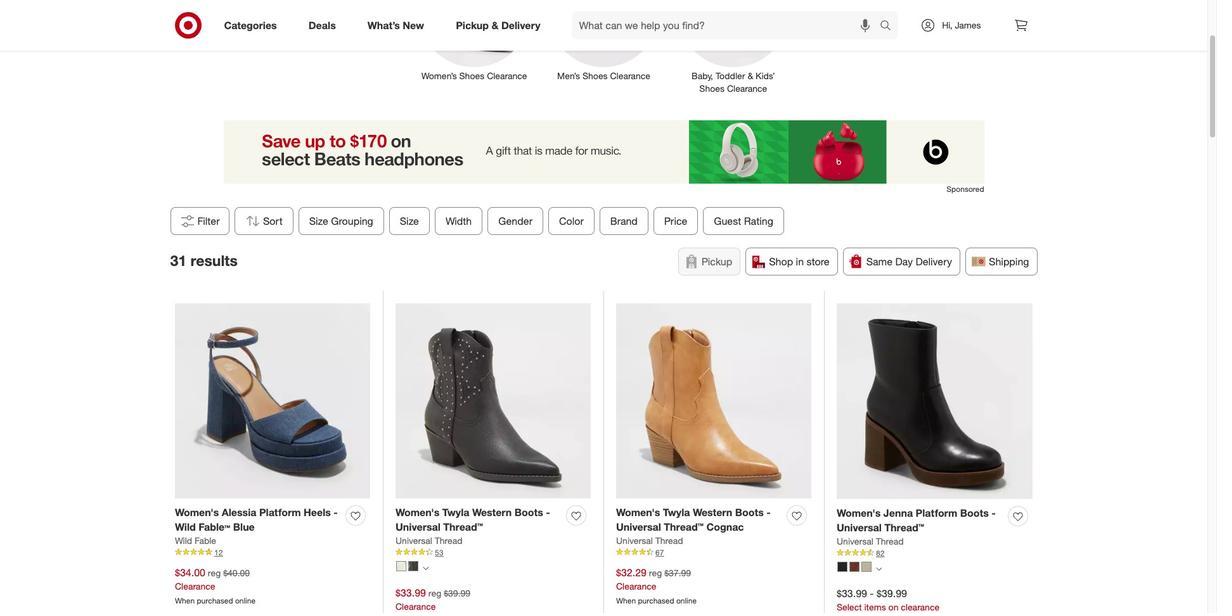 Task type: vqa. For each thing, say whether or not it's contained in the screenshot.
'Women's Twyla Western Boots - Universal Thread™ Cognac'
yes



Task type: locate. For each thing, give the bounding box(es) containing it.
reg inside $33.99 reg $39.99 clearance
[[428, 588, 441, 599]]

boots inside women's twyla western boots - universal thread™ cognac
[[735, 507, 764, 519]]

online inside $34.00 reg $40.00 clearance when purchased online
[[235, 596, 256, 606]]

search
[[874, 20, 905, 33]]

0 horizontal spatial delivery
[[501, 19, 540, 31]]

reg for $34.00
[[208, 568, 221, 579]]

women's inside the women's alessia platform heels - wild fable™ blue
[[175, 507, 219, 519]]

women's inside women's jenna platform boots - universal thread™
[[837, 507, 881, 520]]

guest rating
[[714, 215, 773, 228]]

western
[[472, 507, 512, 519], [693, 507, 732, 519]]

women's up the fable™
[[175, 507, 219, 519]]

1 vertical spatial delivery
[[916, 256, 952, 268]]

all colors element
[[423, 565, 429, 572], [876, 565, 882, 573]]

- inside the women's alessia platform heels - wild fable™ blue
[[334, 507, 338, 519]]

0 horizontal spatial twyla
[[442, 507, 469, 519]]

online down $40.00
[[235, 596, 256, 606]]

1 horizontal spatial off white image
[[862, 563, 872, 573]]

online down $37.99
[[676, 596, 697, 606]]

black image up $33.99 reg $39.99 clearance
[[408, 562, 418, 572]]

1 horizontal spatial delivery
[[916, 256, 952, 268]]

size grouping button
[[298, 207, 384, 235]]

twyla inside women's twyla western boots - universal thread™ cognac
[[663, 507, 690, 519]]

2 horizontal spatial thread™
[[885, 522, 924, 534]]

1 horizontal spatial reg
[[428, 588, 441, 599]]

universal up 53
[[396, 521, 441, 534]]

boots
[[515, 507, 543, 519], [735, 507, 764, 519], [960, 507, 989, 520]]

clearance down $32.29
[[616, 581, 656, 592]]

1 when from the left
[[175, 596, 195, 606]]

reg
[[208, 568, 221, 579], [649, 568, 662, 579], [428, 588, 441, 599]]

western inside women's twyla western boots - universal thread™ cognac
[[693, 507, 732, 519]]

thread
[[435, 536, 463, 546], [655, 536, 683, 546], [876, 536, 904, 547]]

1 horizontal spatial thread
[[655, 536, 683, 546]]

0 horizontal spatial universal thread link
[[396, 535, 463, 548]]

2 horizontal spatial reg
[[649, 568, 662, 579]]

0 vertical spatial wild
[[175, 521, 196, 534]]

shoes inside women's shoes clearance link
[[459, 70, 485, 81]]

universal inside women's twyla western boots - universal thread™ cognac
[[616, 521, 661, 534]]

pickup & delivery
[[456, 19, 540, 31]]

0 horizontal spatial reg
[[208, 568, 221, 579]]

women's twyla western boots - universal thread™ link
[[396, 506, 561, 535]]

- for women's jenna platform boots - universal thread™
[[992, 507, 996, 520]]

women's twyla western boots - universal thread™ image
[[396, 303, 591, 499], [396, 303, 591, 499]]

2 horizontal spatial boots
[[960, 507, 989, 520]]

results
[[190, 251, 238, 269]]

universal up 82
[[837, 522, 882, 534]]

women's inside women's twyla western boots - universal thread™ cognac
[[616, 507, 660, 519]]

boots up the 82 link
[[960, 507, 989, 520]]

cognac
[[706, 521, 744, 534]]

deals
[[309, 19, 336, 31]]

1 horizontal spatial shoes
[[583, 70, 608, 81]]

2 twyla from the left
[[663, 507, 690, 519]]

0 horizontal spatial universal thread
[[396, 536, 463, 546]]

1 western from the left
[[472, 507, 512, 519]]

0 horizontal spatial all colors image
[[423, 566, 429, 572]]

blue
[[233, 521, 255, 534]]

thread™ up 53
[[443, 521, 483, 534]]

universal thread up 67
[[616, 536, 683, 546]]

black image
[[408, 562, 418, 572], [837, 563, 848, 573]]

- for women's twyla western boots - universal thread™
[[546, 507, 550, 519]]

1 horizontal spatial platform
[[916, 507, 957, 520]]

sponsored
[[947, 184, 984, 194]]

universal thread link up 82
[[837, 536, 904, 548]]

reg inside $32.29 reg $37.99 clearance when purchased online
[[649, 568, 662, 579]]

universal up $32.29
[[616, 536, 653, 546]]

universal up $33.99 reg $39.99 clearance
[[396, 536, 432, 546]]

2 horizontal spatial shoes
[[699, 83, 725, 94]]

universal thread link
[[396, 535, 463, 548], [616, 535, 683, 548], [837, 536, 904, 548]]

- inside women's twyla western boots - universal thread™
[[546, 507, 550, 519]]

size inside button
[[309, 215, 328, 228]]

boots inside women's jenna platform boots - universal thread™
[[960, 507, 989, 520]]

0 horizontal spatial $39.99
[[444, 588, 470, 599]]

1 online from the left
[[235, 596, 256, 606]]

reg down 53
[[428, 588, 441, 599]]

wild left fable
[[175, 536, 192, 546]]

platform inside women's jenna platform boots - universal thread™
[[916, 507, 957, 520]]

women's twyla western boots - universal thread™
[[396, 507, 550, 534]]

1 horizontal spatial online
[[676, 596, 697, 606]]

1 horizontal spatial pickup
[[702, 256, 732, 268]]

all colors image up $33.99 reg $39.99 clearance
[[423, 566, 429, 572]]

what's new link
[[357, 11, 440, 39]]

$33.99 reg $39.99 clearance
[[396, 587, 470, 612]]

when down $32.29
[[616, 596, 636, 606]]

clearance
[[487, 70, 527, 81], [610, 70, 650, 81], [727, 83, 767, 94], [175, 581, 215, 592], [616, 581, 656, 592], [396, 601, 436, 612]]

online inside $32.29 reg $37.99 clearance when purchased online
[[676, 596, 697, 606]]

women's jenna platform boots - universal thread™ image
[[837, 303, 1033, 499], [837, 303, 1033, 499]]

thread™ inside women's jenna platform boots - universal thread™
[[885, 522, 924, 534]]

black image left brown image
[[837, 563, 848, 573]]

purchased inside $34.00 reg $40.00 clearance when purchased online
[[197, 596, 233, 606]]

all colors image down 82
[[876, 567, 882, 573]]

purchased down $40.00
[[197, 596, 233, 606]]

purchased down $37.99
[[638, 596, 674, 606]]

western inside women's twyla western boots - universal thread™
[[472, 507, 512, 519]]

shoes down 'baby,' at top right
[[699, 83, 725, 94]]

wild fable link
[[175, 535, 216, 548]]

search button
[[874, 11, 905, 42]]

clearance down 53
[[396, 601, 436, 612]]

boots up 53 link
[[515, 507, 543, 519]]

when for $32.29
[[616, 596, 636, 606]]

platform inside the women's alessia platform heels - wild fable™ blue
[[259, 507, 301, 519]]

brand
[[610, 215, 637, 228]]

universal thread up 82
[[837, 536, 904, 547]]

size for size grouping
[[309, 215, 328, 228]]

$39.99 inside $33.99 reg $39.99 clearance
[[444, 588, 470, 599]]

2 purchased from the left
[[638, 596, 674, 606]]

size left width button
[[400, 215, 419, 228]]

shoes for women's
[[459, 70, 485, 81]]

universal thread link up 67
[[616, 535, 683, 548]]

boots inside women's twyla western boots - universal thread™
[[515, 507, 543, 519]]

off white image right brown image
[[862, 563, 872, 573]]

women's twyla western boots - universal thread™ cognac image
[[616, 303, 811, 499], [616, 303, 811, 499]]

-
[[334, 507, 338, 519], [546, 507, 550, 519], [767, 507, 771, 519], [992, 507, 996, 520], [870, 588, 874, 600]]

price
[[664, 215, 687, 228]]

- inside women's jenna platform boots - universal thread™
[[992, 507, 996, 520]]

sort
[[263, 215, 282, 228]]

thread™ inside women's twyla western boots - universal thread™
[[443, 521, 483, 534]]

1 purchased from the left
[[197, 596, 233, 606]]

0 horizontal spatial purchased
[[197, 596, 233, 606]]

fable™
[[199, 521, 230, 534]]

off white image
[[396, 562, 406, 572], [862, 563, 872, 573]]

twyla
[[442, 507, 469, 519], [663, 507, 690, 519]]

guest
[[714, 215, 741, 228]]

1 twyla from the left
[[442, 507, 469, 519]]

thread™ down jenna on the right
[[885, 522, 924, 534]]

when
[[175, 596, 195, 606], [616, 596, 636, 606]]

1 horizontal spatial boots
[[735, 507, 764, 519]]

women's alessia platform heels - wild fable™ blue image
[[175, 303, 370, 499], [175, 303, 370, 499]]

universal thread
[[396, 536, 463, 546], [616, 536, 683, 546], [837, 536, 904, 547]]

0 horizontal spatial thread
[[435, 536, 463, 546]]

0 vertical spatial delivery
[[501, 19, 540, 31]]

universal thread link for $33.99
[[396, 535, 463, 548]]

shop in store
[[769, 256, 830, 268]]

pickup
[[456, 19, 489, 31], [702, 256, 732, 268]]

women's twyla western boots - universal thread™ cognac
[[616, 507, 771, 534]]

hi,
[[942, 20, 953, 30]]

deals link
[[298, 11, 352, 39]]

2 online from the left
[[676, 596, 697, 606]]

categories
[[224, 19, 277, 31]]

0 horizontal spatial platform
[[259, 507, 301, 519]]

universal thread link up 53
[[396, 535, 463, 548]]

1 horizontal spatial $39.99
[[877, 588, 907, 600]]

2 when from the left
[[616, 596, 636, 606]]

shoes right women's
[[459, 70, 485, 81]]

& left 'kids''
[[748, 70, 753, 81]]

1 horizontal spatial universal thread link
[[616, 535, 683, 548]]

1 horizontal spatial purchased
[[638, 596, 674, 606]]

reg inside $34.00 reg $40.00 clearance when purchased online
[[208, 568, 221, 579]]

when inside $32.29 reg $37.99 clearance when purchased online
[[616, 596, 636, 606]]

1 horizontal spatial all colors image
[[876, 567, 882, 573]]

women's shoes clearance
[[421, 70, 527, 81]]

same day delivery button
[[843, 248, 960, 276]]

western up 53 link
[[472, 507, 512, 519]]

0 vertical spatial &
[[492, 19, 499, 31]]

shop
[[769, 256, 793, 268]]

0 horizontal spatial thread™
[[443, 521, 483, 534]]

1 horizontal spatial all colors element
[[876, 565, 882, 573]]

all colors element down 82
[[876, 565, 882, 573]]

0 horizontal spatial size
[[309, 215, 328, 228]]

$39.99 up on
[[877, 588, 907, 600]]

clearance inside $34.00 reg $40.00 clearance when purchased online
[[175, 581, 215, 592]]

2 size from the left
[[400, 215, 419, 228]]

toddler
[[716, 70, 745, 81]]

1 vertical spatial pickup
[[702, 256, 732, 268]]

0 horizontal spatial western
[[472, 507, 512, 519]]

women's left jenna on the right
[[837, 507, 881, 520]]

twyla inside women's twyla western boots - universal thread™
[[442, 507, 469, 519]]

0 horizontal spatial all colors element
[[423, 565, 429, 572]]

boots up cognac
[[735, 507, 764, 519]]

0 vertical spatial pickup
[[456, 19, 489, 31]]

wild fable
[[175, 536, 216, 546]]

31
[[170, 251, 186, 269]]

size for size
[[400, 215, 419, 228]]

1 horizontal spatial when
[[616, 596, 636, 606]]

all colors element for -
[[876, 565, 882, 573]]

clearance down toddler
[[727, 83, 767, 94]]

shoes right men's
[[583, 70, 608, 81]]

clearance inside baby, toddler & kids' shoes clearance
[[727, 83, 767, 94]]

- for women's alessia platform heels - wild fable™ blue
[[334, 507, 338, 519]]

universal up 67
[[616, 521, 661, 534]]

items
[[864, 602, 886, 613]]

1 horizontal spatial black image
[[837, 563, 848, 573]]

twyla up 67
[[663, 507, 690, 519]]

- inside women's twyla western boots - universal thread™ cognac
[[767, 507, 771, 519]]

1 horizontal spatial size
[[400, 215, 419, 228]]

women's for women's twyla western boots - universal thread™
[[396, 507, 440, 519]]

size inside button
[[400, 215, 419, 228]]

0 horizontal spatial when
[[175, 596, 195, 606]]

color button
[[548, 207, 594, 235]]

baby, toddler & kids' shoes clearance
[[692, 70, 775, 94]]

$33.99 inside $33.99 reg $39.99 clearance
[[396, 587, 426, 600]]

purchased inside $32.29 reg $37.99 clearance when purchased online
[[638, 596, 674, 606]]

men's shoes clearance link
[[539, 0, 669, 82]]

all colors element for reg
[[423, 565, 429, 572]]

& inside baby, toddler & kids' shoes clearance
[[748, 70, 753, 81]]

twyla for women's twyla western boots - universal thread™
[[442, 507, 469, 519]]

reg down 67
[[649, 568, 662, 579]]

pickup inside button
[[702, 256, 732, 268]]

gender button
[[487, 207, 543, 235]]

&
[[492, 19, 499, 31], [748, 70, 753, 81]]

reg down the 12
[[208, 568, 221, 579]]

$33.99
[[396, 587, 426, 600], [837, 588, 867, 600]]

twyla up 53
[[442, 507, 469, 519]]

all colors image for -
[[876, 567, 882, 573]]

thread for $33.99
[[435, 536, 463, 546]]

size
[[309, 215, 328, 228], [400, 215, 419, 228]]

1 horizontal spatial $33.99
[[837, 588, 867, 600]]

gender
[[498, 215, 532, 228]]

sort button
[[234, 207, 293, 235]]

purchased for $32.29
[[638, 596, 674, 606]]

universal
[[396, 521, 441, 534], [616, 521, 661, 534], [837, 522, 882, 534], [396, 536, 432, 546], [616, 536, 653, 546], [837, 536, 873, 547]]

pickup down guest
[[702, 256, 732, 268]]

same
[[866, 256, 893, 268]]

1 horizontal spatial universal thread
[[616, 536, 683, 546]]

1 wild from the top
[[175, 521, 196, 534]]

western up cognac
[[693, 507, 732, 519]]

1 horizontal spatial western
[[693, 507, 732, 519]]

wild up wild fable
[[175, 521, 196, 534]]

12 link
[[175, 548, 370, 559]]

thread up 67
[[655, 536, 683, 546]]

0 horizontal spatial online
[[235, 596, 256, 606]]

men's shoes clearance
[[557, 70, 650, 81]]

shoes
[[459, 70, 485, 81], [583, 70, 608, 81], [699, 83, 725, 94]]

when down the $34.00
[[175, 596, 195, 606]]

1 size from the left
[[309, 215, 328, 228]]

1 horizontal spatial thread™
[[664, 521, 704, 534]]

1 horizontal spatial twyla
[[663, 507, 690, 519]]

delivery for same day delivery
[[916, 256, 952, 268]]

size left the grouping
[[309, 215, 328, 228]]

0 horizontal spatial &
[[492, 19, 499, 31]]

women's inside women's twyla western boots - universal thread™
[[396, 507, 440, 519]]

women's up 53
[[396, 507, 440, 519]]

delivery inside button
[[916, 256, 952, 268]]

0 horizontal spatial $33.99
[[396, 587, 426, 600]]

thread™ up 67
[[664, 521, 704, 534]]

when inside $34.00 reg $40.00 clearance when purchased online
[[175, 596, 195, 606]]

thread™
[[443, 521, 483, 534], [664, 521, 704, 534], [885, 522, 924, 534]]

clearance down the $34.00
[[175, 581, 215, 592]]

$33.99 inside $33.99 - $39.99 select items on clearance
[[837, 588, 867, 600]]

0 horizontal spatial boots
[[515, 507, 543, 519]]

$39.99 inside $33.99 - $39.99 select items on clearance
[[877, 588, 907, 600]]

0 horizontal spatial shoes
[[459, 70, 485, 81]]

all colors image
[[423, 566, 429, 572], [876, 567, 882, 573]]

platform right jenna on the right
[[916, 507, 957, 520]]

2 horizontal spatial universal thread link
[[837, 536, 904, 548]]

& up women's shoes clearance
[[492, 19, 499, 31]]

shoes inside men's shoes clearance link
[[583, 70, 608, 81]]

universal thread up 53
[[396, 536, 463, 546]]

pickup up women's shoes clearance
[[456, 19, 489, 31]]

all colors element up $33.99 reg $39.99 clearance
[[423, 565, 429, 572]]

platform left heels
[[259, 507, 301, 519]]

53 link
[[396, 548, 591, 559]]

online
[[235, 596, 256, 606], [676, 596, 697, 606]]

women's
[[175, 507, 219, 519], [396, 507, 440, 519], [616, 507, 660, 519], [837, 507, 881, 520]]

1 vertical spatial &
[[748, 70, 753, 81]]

wild
[[175, 521, 196, 534], [175, 536, 192, 546]]

purchased
[[197, 596, 233, 606], [638, 596, 674, 606]]

advertisement region
[[223, 120, 984, 184]]

1 horizontal spatial &
[[748, 70, 753, 81]]

0 horizontal spatial pickup
[[456, 19, 489, 31]]

2 western from the left
[[693, 507, 732, 519]]

thread™ inside women's twyla western boots - universal thread™ cognac
[[664, 521, 704, 534]]

select
[[837, 602, 862, 613]]

off white image up $33.99 reg $39.99 clearance
[[396, 562, 406, 572]]

when for $34.00
[[175, 596, 195, 606]]

online for $34.00
[[235, 596, 256, 606]]

thread up 53
[[435, 536, 463, 546]]

1 vertical spatial wild
[[175, 536, 192, 546]]

thread up 82
[[876, 536, 904, 547]]

women's up 67
[[616, 507, 660, 519]]

$39.99 down 53 link
[[444, 588, 470, 599]]



Task type: describe. For each thing, give the bounding box(es) containing it.
thread™ for $33.99
[[443, 521, 483, 534]]

thread™ for $32.29
[[664, 521, 704, 534]]

brown image
[[850, 563, 860, 573]]

alessia
[[222, 507, 256, 519]]

universal inside women's twyla western boots - universal thread™
[[396, 521, 441, 534]]

$33.99 - $39.99 select items on clearance
[[837, 588, 940, 613]]

platform for jenna
[[916, 507, 957, 520]]

thread for $32.29
[[655, 536, 683, 546]]

boots for women's twyla western boots - universal thread™ cognac
[[735, 507, 764, 519]]

31 results
[[170, 251, 238, 269]]

wild inside the women's alessia platform heels - wild fable™ blue
[[175, 521, 196, 534]]

12
[[214, 548, 223, 558]]

0 horizontal spatial black image
[[408, 562, 418, 572]]

67
[[656, 548, 664, 558]]

categories link
[[213, 11, 293, 39]]

what's new
[[368, 19, 424, 31]]

width button
[[435, 207, 482, 235]]

clearance
[[901, 602, 940, 613]]

shipping
[[989, 256, 1029, 268]]

what's
[[368, 19, 400, 31]]

rating
[[744, 215, 773, 228]]

$40.00
[[223, 568, 250, 579]]

universal inside women's jenna platform boots - universal thread™
[[837, 522, 882, 534]]

2 horizontal spatial thread
[[876, 536, 904, 547]]

baby,
[[692, 70, 713, 81]]

grouping
[[331, 215, 373, 228]]

fable
[[195, 536, 216, 546]]

82 link
[[837, 548, 1033, 559]]

women's for women's twyla western boots - universal thread™ cognac
[[616, 507, 660, 519]]

jenna
[[884, 507, 913, 520]]

universal thread for $32.29
[[616, 536, 683, 546]]

women's jenna platform boots - universal thread™ link
[[837, 507, 1003, 536]]

width
[[445, 215, 472, 228]]

on
[[889, 602, 899, 613]]

kids'
[[756, 70, 775, 81]]

platform for alessia
[[259, 507, 301, 519]]

$32.29 reg $37.99 clearance when purchased online
[[616, 567, 697, 606]]

women's alessia platform heels - wild fable™ blue
[[175, 507, 338, 534]]

shoes inside baby, toddler & kids' shoes clearance
[[699, 83, 725, 94]]

reg for $32.29
[[649, 568, 662, 579]]

online for $32.29
[[676, 596, 697, 606]]

2 horizontal spatial universal thread
[[837, 536, 904, 547]]

day
[[895, 256, 913, 268]]

filter
[[197, 215, 220, 228]]

women's for women's alessia platform heels - wild fable™ blue
[[175, 507, 219, 519]]

store
[[807, 256, 830, 268]]

82
[[876, 549, 885, 558]]

universal thread for $33.99
[[396, 536, 463, 546]]

boots for women's jenna platform boots - universal thread™
[[960, 507, 989, 520]]

universal up brown image
[[837, 536, 873, 547]]

women's shoes clearance link
[[410, 0, 539, 82]]

price button
[[653, 207, 698, 235]]

53
[[435, 548, 443, 558]]

in
[[796, 256, 804, 268]]

shoes for men's
[[583, 70, 608, 81]]

western for women's twyla western boots - universal thread™
[[472, 507, 512, 519]]

$32.29
[[616, 567, 647, 579]]

67 link
[[616, 548, 811, 559]]

new
[[403, 19, 424, 31]]

2 wild from the top
[[175, 536, 192, 546]]

universal thread link for $32.29
[[616, 535, 683, 548]]

shop in store button
[[746, 248, 838, 276]]

pickup for pickup
[[702, 256, 732, 268]]

hi, james
[[942, 20, 981, 30]]

- inside $33.99 - $39.99 select items on clearance
[[870, 588, 874, 600]]

western for women's twyla western boots - universal thread™ cognac
[[693, 507, 732, 519]]

clearance down the "pickup & delivery" link
[[487, 70, 527, 81]]

$33.99 for reg
[[396, 587, 426, 600]]

guest rating button
[[703, 207, 784, 235]]

pickup for pickup & delivery
[[456, 19, 489, 31]]

clearance inside $33.99 reg $39.99 clearance
[[396, 601, 436, 612]]

$39.99 for reg
[[444, 588, 470, 599]]

$33.99 for -
[[837, 588, 867, 600]]

all colors image for reg
[[423, 566, 429, 572]]

$34.00 reg $40.00 clearance when purchased online
[[175, 567, 256, 606]]

color
[[559, 215, 584, 228]]

james
[[955, 20, 981, 30]]

shipping button
[[966, 248, 1037, 276]]

0 horizontal spatial off white image
[[396, 562, 406, 572]]

delivery for pickup & delivery
[[501, 19, 540, 31]]

brand button
[[599, 207, 648, 235]]

women's
[[421, 70, 457, 81]]

$39.99 for -
[[877, 588, 907, 600]]

- for women's twyla western boots - universal thread™ cognac
[[767, 507, 771, 519]]

purchased for $34.00
[[197, 596, 233, 606]]

twyla for women's twyla western boots - universal thread™ cognac
[[663, 507, 690, 519]]

women's jenna platform boots - universal thread™
[[837, 507, 996, 534]]

men's
[[557, 70, 580, 81]]

clearance inside $32.29 reg $37.99 clearance when purchased online
[[616, 581, 656, 592]]

pickup & delivery link
[[445, 11, 556, 39]]

filter button
[[170, 207, 229, 235]]

$34.00
[[175, 567, 205, 579]]

same day delivery
[[866, 256, 952, 268]]

size grouping
[[309, 215, 373, 228]]

$37.99
[[664, 568, 691, 579]]

What can we help you find? suggestions appear below search field
[[572, 11, 883, 39]]

size button
[[389, 207, 429, 235]]

boots for women's twyla western boots - universal thread™
[[515, 507, 543, 519]]

women's for women's jenna platform boots - universal thread™
[[837, 507, 881, 520]]

clearance right men's
[[610, 70, 650, 81]]

women's twyla western boots - universal thread™ cognac link
[[616, 506, 782, 535]]

heels
[[304, 507, 331, 519]]

pickup button
[[678, 248, 741, 276]]

women's alessia platform heels - wild fable™ blue link
[[175, 506, 340, 535]]



